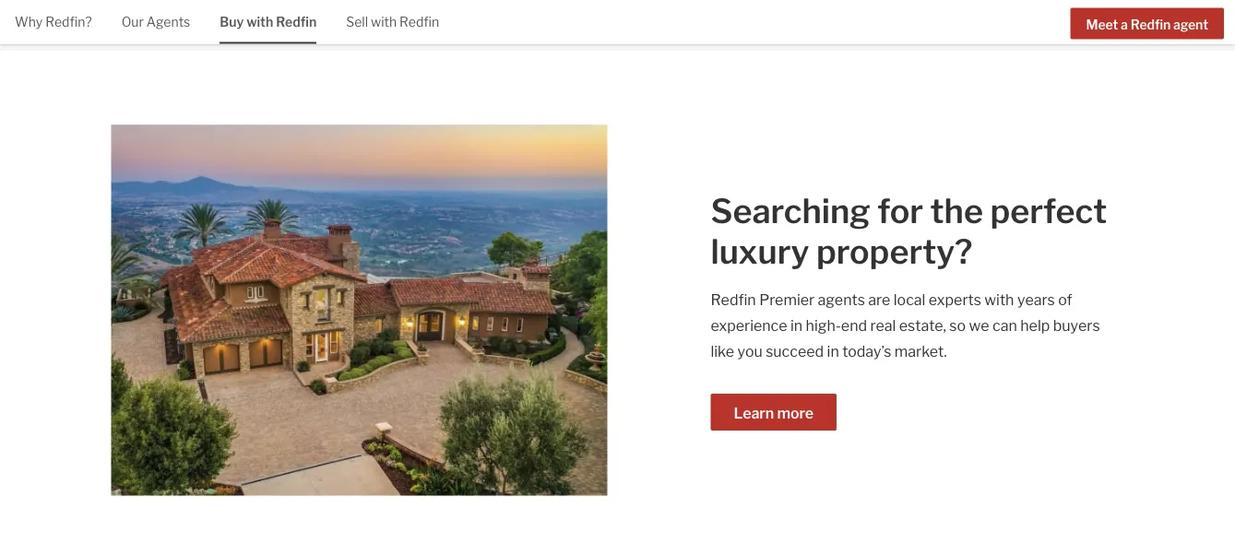 Task type: vqa. For each thing, say whether or not it's contained in the screenshot.
the meet a redfin agent button
yes



Task type: describe. For each thing, give the bounding box(es) containing it.
learn more
[[734, 404, 814, 422]]

we
[[969, 317, 990, 335]]

redfin premier agents are local experts with years of experience in high-end real estate, so we can help buyers like you succeed in today's market.
[[711, 291, 1101, 360]]

today's
[[843, 342, 892, 360]]

buyers
[[1054, 317, 1101, 335]]

experience
[[711, 317, 788, 335]]

local
[[894, 291, 926, 309]]

can
[[993, 317, 1018, 335]]

redfin inside redfin premier agents are local experts with years of experience in high-end real estate, so we can help buyers like you succeed in today's market.
[[711, 291, 756, 309]]

agent
[[1174, 16, 1209, 32]]

are
[[869, 291, 891, 309]]

a
[[1121, 16, 1128, 32]]

aerial photograph of a redfin premier home image
[[111, 124, 608, 498]]

buy
[[220, 14, 244, 30]]

sell with redfin
[[346, 14, 439, 30]]

so
[[950, 317, 966, 335]]

premier
[[760, 291, 815, 309]]

redfin?
[[45, 14, 92, 30]]

meet a redfin agent button
[[1071, 8, 1225, 39]]

searching for the perfect luxury property?
[[711, 191, 1108, 272]]

meet
[[1087, 16, 1119, 32]]

our agents
[[121, 14, 190, 30]]

with for sell
[[371, 14, 397, 30]]

perfect
[[991, 191, 1108, 232]]

agents
[[147, 14, 190, 30]]

our agents link
[[121, 0, 190, 42]]

redfin for meet a redfin agent
[[1131, 16, 1171, 32]]

luxury
[[711, 232, 810, 272]]



Task type: locate. For each thing, give the bounding box(es) containing it.
years
[[1018, 291, 1055, 309]]

agents
[[818, 291, 865, 309]]

sell
[[346, 14, 368, 30]]

0 horizontal spatial with
[[247, 14, 273, 30]]

buy with redfin
[[220, 14, 317, 30]]

redfin right the a
[[1131, 16, 1171, 32]]

real
[[871, 317, 896, 335]]

property?
[[817, 232, 973, 272]]

experts
[[929, 291, 982, 309]]

with for buy
[[247, 14, 273, 30]]

0 vertical spatial in
[[791, 317, 803, 335]]

redfin inside button
[[1131, 16, 1171, 32]]

redfin left sell
[[276, 14, 317, 30]]

redfin for sell with redfin
[[400, 14, 439, 30]]

in
[[791, 317, 803, 335], [827, 342, 840, 360]]

high-
[[806, 317, 841, 335]]

end
[[841, 317, 868, 335]]

redfin
[[276, 14, 317, 30], [400, 14, 439, 30], [1131, 16, 1171, 32], [711, 291, 756, 309]]

1 horizontal spatial in
[[827, 342, 840, 360]]

help
[[1021, 317, 1050, 335]]

with right sell
[[371, 14, 397, 30]]

learn more button
[[711, 394, 837, 431]]

the
[[931, 191, 984, 232]]

why redfin?
[[15, 14, 92, 30]]

why redfin? link
[[15, 0, 92, 42]]

2 horizontal spatial with
[[985, 291, 1015, 309]]

searching
[[711, 191, 871, 232]]

estate,
[[900, 317, 947, 335]]

in up succeed
[[791, 317, 803, 335]]

you
[[738, 342, 763, 360]]

succeed
[[766, 342, 824, 360]]

with inside redfin premier agents are local experts with years of experience in high-end real estate, so we can help buyers like you succeed in today's market.
[[985, 291, 1015, 309]]

redfin up experience
[[711, 291, 756, 309]]

why
[[15, 14, 43, 30]]

with up the can
[[985, 291, 1015, 309]]

our
[[121, 14, 144, 30]]

sell with redfin link
[[346, 0, 439, 42]]

learn
[[734, 404, 774, 422]]

more
[[777, 404, 814, 422]]

of
[[1059, 291, 1073, 309]]

like
[[711, 342, 735, 360]]

market.
[[895, 342, 947, 360]]

1 vertical spatial in
[[827, 342, 840, 360]]

buy with redfin link
[[220, 0, 317, 42]]

with
[[247, 14, 273, 30], [371, 14, 397, 30], [985, 291, 1015, 309]]

1 horizontal spatial with
[[371, 14, 397, 30]]

with right buy
[[247, 14, 273, 30]]

redfin right sell
[[400, 14, 439, 30]]

0 horizontal spatial in
[[791, 317, 803, 335]]

for
[[878, 191, 924, 232]]

meet a redfin agent
[[1087, 16, 1209, 32]]

in down high-
[[827, 342, 840, 360]]

redfin for buy with redfin
[[276, 14, 317, 30]]



